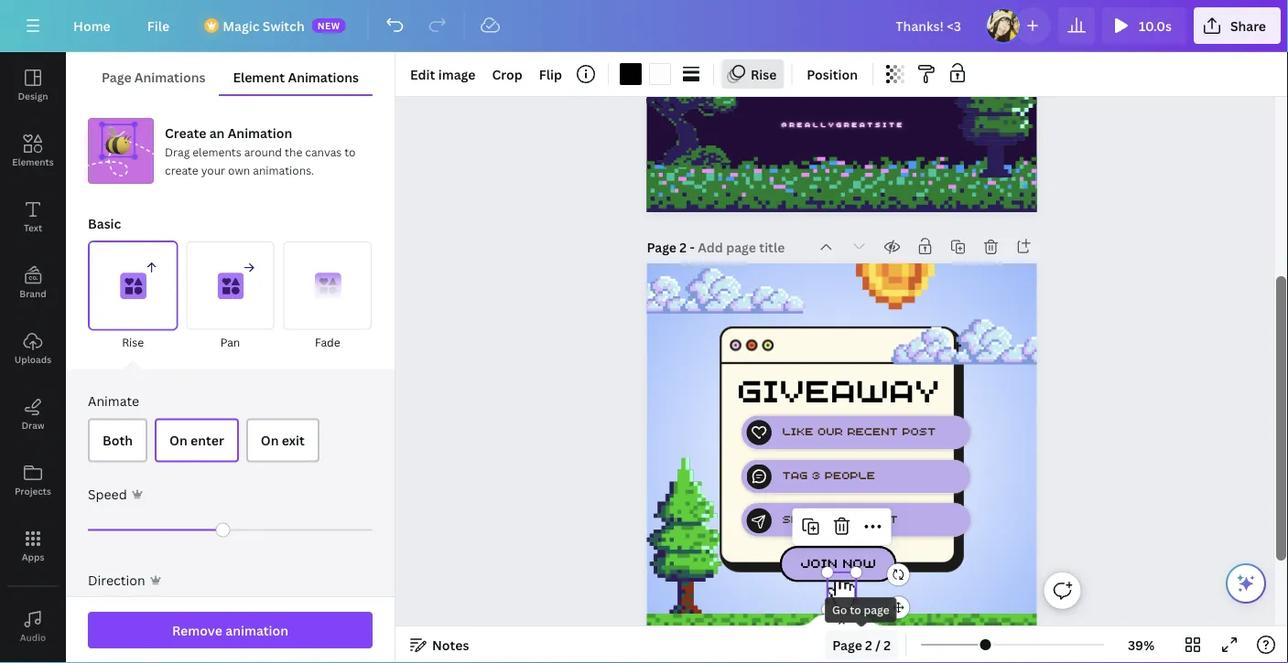 Task type: locate. For each thing, give the bounding box(es) containing it.
position button
[[800, 60, 865, 89]]

notes button
[[403, 631, 476, 660]]

animate
[[88, 393, 139, 410]]

rise button
[[88, 241, 178, 353]]

rise
[[751, 65, 777, 83], [122, 335, 144, 350]]

file button
[[133, 7, 184, 44]]

go to page
[[832, 603, 889, 618]]

page down the show pages image
[[832, 637, 862, 654]]

fade
[[315, 335, 340, 350]]

on enter button
[[155, 419, 239, 463]]

to inside create an animation drag elements around the canvas to create your own animations.
[[344, 144, 356, 159]]

page left -
[[647, 238, 677, 256]]

magic switch
[[223, 17, 305, 34]]

1 vertical spatial share
[[782, 510, 825, 526]]

on exit
[[261, 432, 305, 449]]

1 horizontal spatial animations
[[288, 68, 359, 86]]

on
[[169, 432, 187, 449], [261, 432, 279, 449]]

own
[[228, 162, 250, 178]]

both button
[[88, 419, 147, 463]]

brand
[[19, 287, 46, 300]]

39%
[[1128, 637, 1155, 654]]

1 vertical spatial rise
[[122, 335, 144, 350]]

1 horizontal spatial page
[[647, 238, 677, 256]]

page down home
[[102, 68, 131, 86]]

0 horizontal spatial post
[[864, 510, 898, 526]]

0 horizontal spatial rise
[[122, 335, 144, 350]]

basic
[[88, 215, 121, 232]]

1 vertical spatial page
[[647, 238, 677, 256]]

0 horizontal spatial 2
[[680, 238, 687, 256]]

2 animations from the left
[[288, 68, 359, 86]]

on left "exit"
[[261, 432, 279, 449]]

animations down new
[[288, 68, 359, 86]]

elements button
[[0, 118, 66, 184]]

to
[[344, 144, 356, 159], [850, 603, 861, 618]]

rise inside popup button
[[751, 65, 777, 83]]

to right go
[[850, 603, 861, 618]]

color group
[[616, 60, 675, 89]]

share inside dropdown button
[[1230, 17, 1266, 34]]

animations down file
[[134, 68, 205, 86]]

pan image
[[186, 242, 274, 330]]

0 horizontal spatial page
[[102, 68, 131, 86]]

0 vertical spatial to
[[344, 144, 356, 159]]

home link
[[59, 7, 125, 44]]

1 horizontal spatial on
[[261, 432, 279, 449]]

go
[[832, 603, 847, 618]]

tag 3 people
[[782, 467, 875, 483]]

page 2 / 2 button
[[825, 631, 898, 660]]

fade image
[[283, 242, 372, 330]]

page for page animations
[[102, 68, 131, 86]]

edit image
[[410, 65, 476, 83]]

share
[[1230, 17, 1266, 34], [782, 510, 825, 526]]

animations for page animations
[[134, 68, 205, 86]]

#fefefe image
[[649, 63, 671, 85]]

page 2 / 2
[[832, 637, 891, 654]]

2 on from the left
[[261, 432, 279, 449]]

apps
[[22, 551, 44, 563]]

projects
[[15, 485, 51, 498]]

like
[[782, 423, 813, 439]]

an
[[209, 124, 225, 141]]

1 horizontal spatial 2
[[865, 637, 872, 654]]

draw button
[[0, 382, 66, 448]]

remove animation
[[172, 622, 288, 639]]

2 for /
[[865, 637, 872, 654]]

0 vertical spatial post
[[902, 423, 936, 439]]

audio
[[20, 632, 46, 644]]

post
[[902, 423, 936, 439], [864, 510, 898, 526]]

2 for -
[[680, 238, 687, 256]]

2
[[680, 238, 687, 256], [865, 637, 872, 654], [884, 637, 891, 654]]

on for on enter
[[169, 432, 187, 449]]

page for page 2 -
[[647, 238, 677, 256]]

1 on from the left
[[169, 432, 187, 449]]

elements
[[192, 144, 241, 159]]

2 horizontal spatial page
[[832, 637, 862, 654]]

on left enter
[[169, 432, 187, 449]]

element
[[233, 68, 285, 86]]

rise image
[[89, 242, 177, 330]]

post right this
[[864, 510, 898, 526]]

2 left -
[[680, 238, 687, 256]]

0 vertical spatial page
[[102, 68, 131, 86]]

2 vertical spatial page
[[832, 637, 862, 654]]

page
[[864, 603, 889, 618]]

2 left /
[[865, 637, 872, 654]]

1 vertical spatial to
[[850, 603, 861, 618]]

tag
[[782, 467, 808, 483]]

0 horizontal spatial on
[[169, 432, 187, 449]]

brand button
[[0, 250, 66, 316]]

post right 'recent'
[[902, 423, 936, 439]]

1 horizontal spatial to
[[850, 603, 861, 618]]

on for on exit
[[261, 432, 279, 449]]

uploads button
[[0, 316, 66, 382]]

to right canvas
[[344, 144, 356, 159]]

text button
[[0, 184, 66, 250]]

page
[[102, 68, 131, 86], [647, 238, 677, 256], [832, 637, 862, 654]]

0 vertical spatial rise
[[751, 65, 777, 83]]

0 vertical spatial share
[[1230, 17, 1266, 34]]

uploads
[[15, 353, 51, 366]]

pan
[[220, 335, 240, 350]]

people
[[825, 467, 875, 483]]

on exit button
[[246, 419, 319, 463]]

animations for element animations
[[288, 68, 359, 86]]

rise inside button
[[122, 335, 144, 350]]

1 horizontal spatial rise
[[751, 65, 777, 83]]

Page title text field
[[698, 238, 787, 256]]

2 right /
[[884, 637, 891, 654]]

this
[[829, 510, 860, 526]]

drag
[[165, 144, 190, 159]]

0 horizontal spatial to
[[344, 144, 356, 159]]

join
[[800, 553, 837, 572]]

0 horizontal spatial animations
[[134, 68, 205, 86]]

create
[[165, 124, 206, 141]]

/
[[875, 637, 881, 654]]

0 horizontal spatial share
[[782, 510, 825, 526]]

1 animations from the left
[[134, 68, 205, 86]]

rise down rise "image"
[[122, 335, 144, 350]]

rise left position
[[751, 65, 777, 83]]

fade button
[[283, 241, 373, 353]]

1 horizontal spatial share
[[1230, 17, 1266, 34]]



Task type: describe. For each thing, give the bounding box(es) containing it.
animations.
[[253, 162, 314, 178]]

#000000 image
[[620, 63, 642, 85]]

show pages image
[[798, 614, 886, 629]]

share this post
[[782, 510, 898, 526]]

design button
[[0, 52, 66, 118]]

Design title text field
[[881, 7, 978, 44]]

10.0s button
[[1102, 7, 1186, 44]]

10.0s
[[1139, 17, 1172, 34]]

join now
[[800, 553, 876, 572]]

text
[[24, 222, 42, 234]]

switch
[[263, 17, 305, 34]]

share for share
[[1230, 17, 1266, 34]]

#000000 image
[[620, 63, 642, 85]]

edit image button
[[403, 60, 483, 89]]

page animations
[[102, 68, 205, 86]]

share button
[[1194, 7, 1281, 44]]

notes
[[432, 637, 469, 654]]

remove
[[172, 622, 222, 639]]

animation
[[228, 124, 292, 141]]

element animations button
[[219, 60, 373, 94]]

page animations button
[[88, 60, 219, 94]]

element animations
[[233, 68, 359, 86]]

pan button
[[185, 241, 275, 353]]

2 horizontal spatial 2
[[884, 637, 891, 654]]

share for share this post
[[782, 510, 825, 526]]

file
[[147, 17, 170, 34]]

your
[[201, 162, 225, 178]]

create
[[165, 162, 198, 178]]

1 vertical spatial post
[[864, 510, 898, 526]]

-
[[690, 238, 695, 256]]

giveaway
[[737, 364, 940, 411]]

new
[[317, 19, 340, 32]]

around
[[244, 144, 282, 159]]

the
[[285, 144, 302, 159]]

crop button
[[485, 60, 530, 89]]

draw
[[21, 419, 44, 432]]

our
[[817, 423, 843, 439]]

videos image
[[0, 660, 66, 664]]

apps button
[[0, 514, 66, 579]]

now
[[843, 553, 876, 572]]

page 2 -
[[647, 238, 698, 256]]

recent
[[847, 423, 898, 439]]

speed
[[88, 486, 127, 503]]

audio button
[[0, 594, 66, 660]]

image
[[438, 65, 476, 83]]

page for page 2 / 2
[[832, 637, 862, 654]]

create an animation drag elements around the canvas to create your own animations.
[[165, 124, 356, 178]]

on enter
[[169, 432, 224, 449]]

edit
[[410, 65, 435, 83]]

design
[[18, 90, 48, 102]]

position
[[807, 65, 858, 83]]

canva assistant image
[[1235, 573, 1257, 595]]

rise button
[[721, 60, 784, 89]]

crop
[[492, 65, 522, 83]]

magic
[[223, 17, 260, 34]]

remove animation button
[[88, 612, 373, 649]]

exit
[[282, 432, 305, 449]]

main menu bar
[[0, 0, 1288, 52]]

like our recent post
[[782, 423, 936, 439]]

flip button
[[532, 60, 569, 89]]

3
[[812, 467, 820, 483]]

enter
[[191, 432, 224, 449]]

side panel tab list
[[0, 52, 66, 664]]

canvas
[[305, 144, 342, 159]]

#fefefe image
[[649, 63, 671, 85]]

direction
[[88, 572, 145, 589]]

@reallygreatsite
[[782, 120, 905, 129]]

home
[[73, 17, 111, 34]]

animation
[[225, 622, 288, 639]]

1 horizontal spatial post
[[902, 423, 936, 439]]

projects button
[[0, 448, 66, 514]]

39% button
[[1111, 631, 1171, 660]]

both
[[103, 432, 133, 449]]

flip
[[539, 65, 562, 83]]



Task type: vqa. For each thing, say whether or not it's contained in the screenshot.
'ANIMATIONS' for Page Animations
yes



